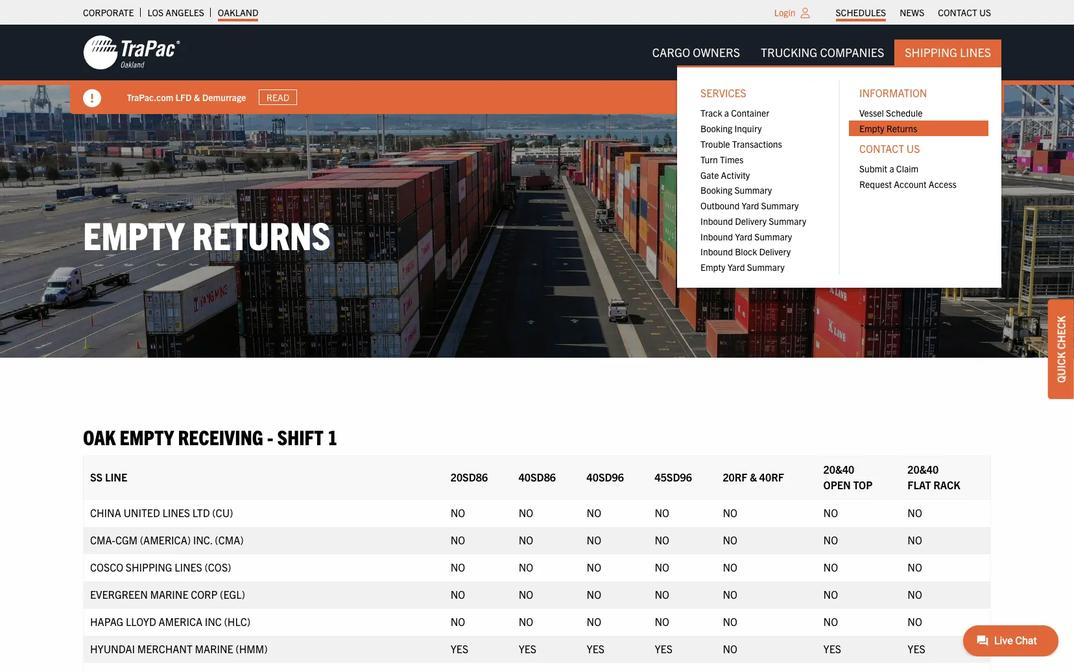 Task type: vqa. For each thing, say whether or not it's contained in the screenshot.
86
no



Task type: locate. For each thing, give the bounding box(es) containing it.
2 yes from the left
[[519, 643, 537, 656]]

demurrage
[[203, 91, 246, 103]]

cma-
[[90, 534, 115, 547]]

&
[[194, 91, 200, 103], [750, 471, 757, 484]]

china united lines ltd (cu)
[[90, 507, 233, 520]]

services menu item
[[690, 81, 830, 275]]

3 inbound from the top
[[701, 246, 733, 258]]

1 vertical spatial lines
[[175, 561, 202, 574]]

contact us link up claim
[[849, 136, 989, 161]]

1 vertical spatial contact us link
[[849, 136, 989, 161]]

shipping lines
[[905, 45, 991, 60]]

& right 20rf at the right bottom of the page
[[750, 471, 757, 484]]

lines left (cos)
[[175, 561, 202, 574]]

rack
[[934, 479, 961, 492]]

ss
[[90, 471, 103, 484]]

a inside submit a claim request account access
[[890, 163, 895, 175]]

0 vertical spatial &
[[194, 91, 200, 103]]

delivery up inbound yard summary link
[[735, 215, 767, 227]]

yard
[[742, 200, 759, 212], [735, 231, 753, 242], [728, 262, 745, 273]]

20&40 flat rack
[[908, 463, 961, 492]]

los
[[148, 6, 164, 18]]

delivery up the empty yard summary link
[[760, 246, 791, 258]]

20&40 inside 20&40 open top
[[824, 463, 855, 476]]

20&40 inside the '20&40 flat rack'
[[908, 463, 939, 476]]

booking
[[701, 123, 733, 134], [701, 185, 733, 196]]

1 vertical spatial us
[[907, 142, 920, 155]]

request
[[860, 179, 892, 190]]

0 horizontal spatial empty
[[83, 211, 185, 258]]

request account access link
[[849, 177, 989, 192]]

inbound delivery summary link
[[690, 213, 830, 229]]

contact us up lines on the top of page
[[938, 6, 991, 18]]

marine
[[150, 589, 189, 602], [195, 643, 233, 656]]

contact inside menu item
[[860, 142, 905, 155]]

1 horizontal spatial a
[[890, 163, 895, 175]]

vessel
[[860, 107, 884, 119]]

menu containing vessel schedule
[[849, 105, 989, 136]]

menu containing submit a claim
[[849, 161, 989, 192]]

0 horizontal spatial marine
[[150, 589, 189, 602]]

yes
[[451, 643, 469, 656], [519, 643, 537, 656], [587, 643, 605, 656], [655, 643, 673, 656], [824, 643, 842, 656], [908, 643, 926, 656]]

shipping lines link
[[895, 39, 1002, 66]]

cargo owners link
[[642, 39, 751, 66]]

claim
[[897, 163, 919, 175]]

marine up 'hapag lloyd america inc (hlc)'
[[150, 589, 189, 602]]

container
[[731, 107, 770, 119]]

20&40 up flat
[[908, 463, 939, 476]]

1 vertical spatial a
[[890, 163, 895, 175]]

1 horizontal spatial marine
[[195, 643, 233, 656]]

gate activity link
[[690, 167, 830, 183]]

delivery
[[735, 215, 767, 227], [760, 246, 791, 258]]

information link
[[849, 81, 989, 105]]

returns inside vessel schedule empty returns
[[887, 123, 918, 134]]

oak
[[83, 424, 116, 449]]

2 vertical spatial inbound
[[701, 246, 733, 258]]

a for submit
[[890, 163, 895, 175]]

1 vertical spatial contact
[[860, 142, 905, 155]]

0 vertical spatial delivery
[[735, 215, 767, 227]]

menu
[[677, 66, 1002, 288], [690, 105, 830, 275], [849, 105, 989, 136], [849, 161, 989, 192]]

0 vertical spatial booking
[[701, 123, 733, 134]]

1 horizontal spatial contact us
[[938, 6, 991, 18]]

& inside banner
[[194, 91, 200, 103]]

0 horizontal spatial 20&40
[[824, 463, 855, 476]]

0 vertical spatial returns
[[887, 123, 918, 134]]

top
[[854, 479, 873, 492]]

contact
[[938, 6, 978, 18], [860, 142, 905, 155]]

contact up the shipping lines
[[938, 6, 978, 18]]

contact us link
[[938, 3, 991, 21], [849, 136, 989, 161]]

1 vertical spatial &
[[750, 471, 757, 484]]

yard up block
[[735, 231, 753, 242]]

0 vertical spatial inbound
[[701, 215, 733, 227]]

light image
[[801, 8, 810, 18]]

quick check link
[[1049, 300, 1074, 399]]

(cma)
[[215, 534, 244, 547]]

lines for ltd
[[162, 507, 190, 520]]

0 vertical spatial empty
[[860, 123, 885, 134]]

1 vertical spatial booking
[[701, 185, 733, 196]]

news link
[[900, 3, 925, 21]]

(hmm)
[[236, 643, 268, 656]]

1 vertical spatial returns
[[192, 211, 331, 258]]

(egl)
[[220, 589, 245, 602]]

contact us
[[938, 6, 991, 18], [860, 142, 920, 155]]

booking up the trouble
[[701, 123, 733, 134]]

menu containing track a container
[[690, 105, 830, 275]]

gate
[[701, 169, 719, 181]]

1 horizontal spatial &
[[750, 471, 757, 484]]

1 vertical spatial yard
[[735, 231, 753, 242]]

0 vertical spatial lines
[[162, 507, 190, 520]]

0 horizontal spatial contact us
[[860, 142, 920, 155]]

lines
[[162, 507, 190, 520], [175, 561, 202, 574]]

0 vertical spatial menu bar
[[829, 3, 998, 21]]

shift
[[277, 424, 324, 449]]

0 vertical spatial contact
[[938, 6, 978, 18]]

inbound
[[701, 215, 733, 227], [701, 231, 733, 242], [701, 246, 733, 258]]

contact us up submit
[[860, 142, 920, 155]]

-
[[267, 424, 273, 449]]

read
[[267, 91, 290, 103]]

open
[[824, 479, 851, 492]]

banner
[[0, 25, 1074, 288]]

yard down booking summary link
[[742, 200, 759, 212]]

lloyd
[[126, 616, 156, 629]]

trucking companies
[[761, 45, 885, 60]]

services link
[[690, 81, 830, 105]]

1 20&40 from the left
[[824, 463, 855, 476]]

menu bar inside banner
[[642, 39, 1002, 288]]

5 yes from the left
[[824, 643, 842, 656]]

2 vertical spatial empty
[[701, 262, 726, 273]]

outbound yard summary link
[[690, 198, 830, 213]]

20rf & 40rf
[[723, 471, 784, 484]]

0 horizontal spatial a
[[725, 107, 729, 119]]

0 vertical spatial yard
[[742, 200, 759, 212]]

40sd86
[[519, 471, 556, 484]]

a right track
[[725, 107, 729, 119]]

a left claim
[[890, 163, 895, 175]]

6 yes from the left
[[908, 643, 926, 656]]

summary up inbound yard summary link
[[769, 215, 807, 227]]

inbound yard summary link
[[690, 229, 830, 244]]

0 vertical spatial contact us link
[[938, 3, 991, 21]]

empty yard summary link
[[690, 260, 830, 275]]

shipping lines menu item
[[677, 39, 1002, 288]]

0 horizontal spatial us
[[907, 142, 920, 155]]

angeles
[[166, 6, 204, 18]]

us inside menu item
[[907, 142, 920, 155]]

menu bar containing cargo owners
[[642, 39, 1002, 288]]

0 horizontal spatial contact
[[860, 142, 905, 155]]

1 vertical spatial contact us
[[860, 142, 920, 155]]

3 yes from the left
[[587, 643, 605, 656]]

0 horizontal spatial returns
[[192, 211, 331, 258]]

turn
[[701, 154, 718, 165]]

menu for information
[[849, 105, 989, 136]]

menu bar containing schedules
[[829, 3, 998, 21]]

a for track
[[725, 107, 729, 119]]

2 20&40 from the left
[[908, 463, 939, 476]]

empty
[[120, 424, 174, 449]]

a inside track a container booking inquiry trouble transactions turn times gate activity booking summary outbound yard summary inbound delivery summary inbound yard summary inbound block delivery empty yard summary
[[725, 107, 729, 119]]

1 vertical spatial marine
[[195, 643, 233, 656]]

1 horizontal spatial empty
[[701, 262, 726, 273]]

times
[[720, 154, 744, 165]]

america
[[159, 616, 202, 629]]

trapac.com lfd & demurrage
[[127, 91, 246, 103]]

owners
[[693, 45, 740, 60]]

& right lfd
[[194, 91, 200, 103]]

booking up outbound
[[701, 185, 733, 196]]

0 vertical spatial us
[[980, 6, 991, 18]]

lines left ltd
[[162, 507, 190, 520]]

empty inside vessel schedule empty returns
[[860, 123, 885, 134]]

contact us link up lines on the top of page
[[938, 3, 991, 21]]

4 yes from the left
[[655, 643, 673, 656]]

no
[[451, 507, 465, 520], [519, 507, 533, 520], [587, 507, 601, 520], [655, 507, 670, 520], [723, 507, 738, 520], [824, 507, 838, 520], [908, 507, 923, 520], [451, 534, 465, 547], [519, 534, 533, 547], [587, 534, 601, 547], [655, 534, 670, 547], [723, 534, 738, 547], [824, 534, 838, 547], [908, 534, 923, 547], [451, 561, 465, 574], [519, 561, 533, 574], [587, 561, 601, 574], [655, 561, 670, 574], [723, 561, 738, 574], [824, 561, 838, 574], [908, 561, 923, 574], [451, 589, 465, 602], [519, 589, 533, 602], [587, 589, 601, 602], [655, 589, 670, 602], [723, 589, 738, 602], [824, 589, 838, 602], [908, 589, 923, 602], [451, 616, 465, 629], [519, 616, 533, 629], [587, 616, 601, 629], [655, 616, 670, 629], [723, 616, 738, 629], [824, 616, 838, 629], [908, 616, 923, 629], [723, 643, 738, 656]]

cosco
[[90, 561, 123, 574]]

1 horizontal spatial contact
[[938, 6, 978, 18]]

contact us menu item
[[849, 136, 989, 192]]

us up 'submit a claim' link on the top right
[[907, 142, 920, 155]]

1 horizontal spatial 20&40
[[908, 463, 939, 476]]

yard down block
[[728, 262, 745, 273]]

login link
[[775, 6, 796, 18]]

contact up submit
[[860, 142, 905, 155]]

1 horizontal spatial us
[[980, 6, 991, 18]]

20&40 up open
[[824, 463, 855, 476]]

0 vertical spatial a
[[725, 107, 729, 119]]

outbound
[[701, 200, 740, 212]]

menu containing services
[[677, 66, 1002, 288]]

marine down inc
[[195, 643, 233, 656]]

2 horizontal spatial empty
[[860, 123, 885, 134]]

1 vertical spatial inbound
[[701, 231, 733, 242]]

2 booking from the top
[[701, 185, 733, 196]]

20&40 open top
[[824, 463, 873, 492]]

0 horizontal spatial &
[[194, 91, 200, 103]]

1 vertical spatial menu bar
[[642, 39, 1002, 288]]

menu bar
[[829, 3, 998, 21], [642, 39, 1002, 288]]

summary down gate activity link
[[735, 185, 772, 196]]

us
[[980, 6, 991, 18], [907, 142, 920, 155]]

us up lines on the top of page
[[980, 6, 991, 18]]

menu for services
[[690, 105, 830, 275]]

2 inbound from the top
[[701, 231, 733, 242]]

1 horizontal spatial returns
[[887, 123, 918, 134]]

45sd96
[[655, 471, 692, 484]]

empty inside track a container booking inquiry trouble transactions turn times gate activity booking summary outbound yard summary inbound delivery summary inbound yard summary inbound block delivery empty yard summary
[[701, 262, 726, 273]]

1 vertical spatial empty
[[83, 211, 185, 258]]

menu for contact us
[[849, 161, 989, 192]]



Task type: describe. For each thing, give the bounding box(es) containing it.
schedule
[[886, 107, 923, 119]]

2 vertical spatial yard
[[728, 262, 745, 273]]

hyundai merchant marine (hmm)
[[90, 643, 268, 656]]

line
[[105, 471, 127, 484]]

shipping
[[905, 45, 958, 60]]

trucking
[[761, 45, 818, 60]]

shipping
[[126, 561, 172, 574]]

1
[[328, 424, 338, 449]]

cma-cgm (america) inc. (cma)
[[90, 534, 244, 547]]

corp
[[191, 589, 218, 602]]

los angeles
[[148, 6, 204, 18]]

trapac.com
[[127, 91, 174, 103]]

schedules
[[836, 6, 886, 18]]

read link
[[259, 89, 297, 105]]

20sd86
[[451, 471, 488, 484]]

20&40 for flat
[[908, 463, 939, 476]]

news
[[900, 6, 925, 18]]

track a container booking inquiry trouble transactions turn times gate activity booking summary outbound yard summary inbound delivery summary inbound yard summary inbound block delivery empty yard summary
[[701, 107, 807, 273]]

booking inquiry link
[[690, 121, 830, 136]]

cargo owners
[[653, 45, 740, 60]]

inc.
[[193, 534, 213, 547]]

summary down inbound block delivery link
[[747, 262, 785, 273]]

information menu item
[[849, 81, 989, 136]]

companies
[[820, 45, 885, 60]]

access
[[929, 179, 957, 190]]

cosco shipping lines (cos)
[[90, 561, 231, 574]]

submit a claim link
[[849, 161, 989, 177]]

1 booking from the top
[[701, 123, 733, 134]]

cargo
[[653, 45, 690, 60]]

booking summary link
[[690, 183, 830, 198]]

(america)
[[140, 534, 191, 547]]

inc
[[205, 616, 222, 629]]

receiving
[[178, 424, 263, 449]]

banner containing cargo owners
[[0, 25, 1074, 288]]

(cos)
[[205, 561, 231, 574]]

submit
[[860, 163, 888, 175]]

0 vertical spatial marine
[[150, 589, 189, 602]]

contact us inside menu item
[[860, 142, 920, 155]]

summary down inbound delivery summary link
[[755, 231, 792, 242]]

schedules link
[[836, 3, 886, 21]]

40rf
[[760, 471, 784, 484]]

turn times link
[[690, 152, 830, 167]]

transactions
[[732, 138, 782, 150]]

inquiry
[[735, 123, 762, 134]]

us for topmost contact us 'link'
[[980, 6, 991, 18]]

merchant
[[137, 643, 193, 656]]

summary down booking summary link
[[761, 200, 799, 212]]

(hlc)
[[224, 616, 250, 629]]

inbound block delivery link
[[690, 244, 830, 260]]

1 inbound from the top
[[701, 215, 733, 227]]

los angeles link
[[148, 3, 204, 21]]

lines for (cos)
[[175, 561, 202, 574]]

lfd
[[176, 91, 192, 103]]

contact us link inside shipping lines menu item
[[849, 136, 989, 161]]

20&40 for open
[[824, 463, 855, 476]]

quick check
[[1055, 316, 1068, 383]]

vessel schedule link
[[849, 105, 989, 121]]

0 vertical spatial contact us
[[938, 6, 991, 18]]

empty returns
[[83, 211, 331, 258]]

oakland
[[218, 6, 259, 18]]

solid image
[[83, 90, 101, 108]]

trouble
[[701, 138, 730, 150]]

hyundai
[[90, 643, 135, 656]]

ltd
[[193, 507, 210, 520]]

quick
[[1055, 352, 1068, 383]]

menu for shipping lines
[[677, 66, 1002, 288]]

vessel schedule empty returns
[[860, 107, 923, 134]]

empty returns link
[[849, 121, 989, 136]]

contact for topmost contact us 'link'
[[938, 6, 978, 18]]

account
[[894, 179, 927, 190]]

evergreen
[[90, 589, 148, 602]]

empty returns menu item
[[849, 121, 989, 136]]

united
[[124, 507, 160, 520]]

contact for contact us 'link' in shipping lines menu item
[[860, 142, 905, 155]]

oakland image
[[83, 34, 180, 71]]

check
[[1055, 316, 1068, 349]]

trouble transactions link
[[690, 136, 830, 152]]

20rf
[[723, 471, 748, 484]]

us for contact us 'link' in shipping lines menu item
[[907, 142, 920, 155]]

oak empty receiving                - shift 1
[[83, 424, 338, 449]]

login
[[775, 6, 796, 18]]

information
[[860, 87, 927, 100]]

track a container link
[[690, 105, 830, 121]]

hapag lloyd america inc (hlc)
[[90, 616, 250, 629]]

ss line
[[90, 471, 127, 484]]

flat
[[908, 479, 931, 492]]

evergreen marine corp (egl)
[[90, 589, 245, 602]]

40sd96
[[587, 471, 624, 484]]

1 yes from the left
[[451, 643, 469, 656]]

block
[[735, 246, 757, 258]]

hapag
[[90, 616, 123, 629]]

trucking companies link
[[751, 39, 895, 66]]

oakland link
[[218, 3, 259, 21]]

1 vertical spatial delivery
[[760, 246, 791, 258]]



